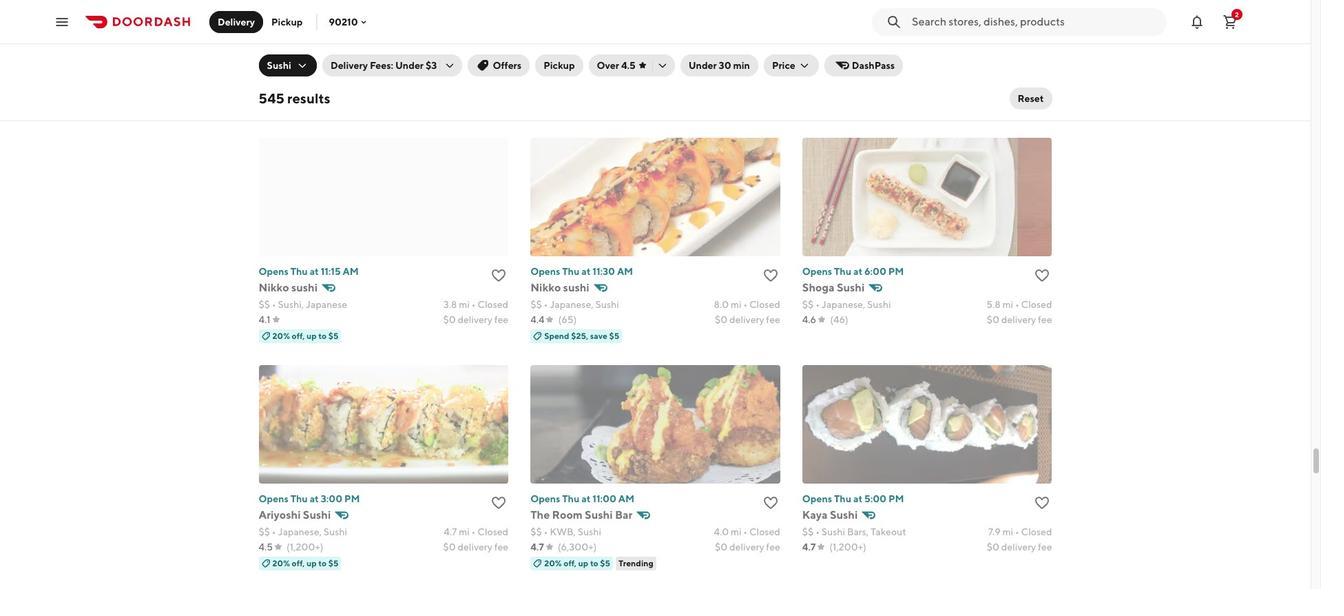 Task type: vqa. For each thing, say whether or not it's contained in the screenshot.
1st the 'See All' 'link' from the top of the page
no



Task type: describe. For each thing, give the bounding box(es) containing it.
sushi up 'asian' on the top left of page
[[584, 54, 612, 67]]

over 4.5 button
[[589, 54, 675, 76]]

spend
[[545, 331, 570, 341]]

30
[[719, 60, 732, 71]]

$​0 delivery fee for 7.9 mi • closed
[[987, 541, 1053, 552]]

sushi button
[[259, 54, 317, 76]]

opens thu at 11:30 am for niko
[[531, 38, 633, 49]]

sushi up save
[[596, 299, 619, 310]]

5.8 mi • closed
[[987, 299, 1053, 310]]

opens for 8.0 mi • closed
[[531, 266, 561, 277]]

3.8 mi • closed
[[444, 299, 509, 310]]

545
[[259, 90, 285, 106]]

(65)
[[558, 314, 577, 325]]

click to add this store to your saved list image for the room sushi bar
[[763, 495, 779, 511]]

reset button
[[1010, 88, 1053, 110]]

opens thu at 11:15 am
[[259, 266, 359, 277]]

am for 2.2 mi • closed
[[617, 38, 633, 49]]

thu for 5.0 mi • closed
[[291, 38, 308, 49]]

2
[[1236, 10, 1240, 18]]

closed for 8.0 mi • closed
[[750, 299, 781, 310]]

sushi down the room sushi bar
[[578, 526, 602, 537]]

delivery for 4.7 mi • closed
[[458, 541, 493, 552]]

thu for 5.8 mi • closed
[[835, 266, 852, 277]]

ariyoshi sushi
[[259, 508, 331, 521]]

0 horizontal spatial pickup
[[272, 16, 303, 27]]

thu for 7.9 mi • closed
[[835, 493, 852, 504]]

4.0 mi • closed
[[714, 526, 781, 537]]

thu for 2.2 mi • closed
[[563, 38, 580, 49]]

opens for 5.8 mi • closed
[[803, 266, 833, 277]]

under 30 min
[[689, 60, 750, 71]]

room
[[552, 508, 583, 521]]

click to add this store to your saved list image down store search: begin typing to search for stores available on doordash text field
[[1035, 40, 1051, 56]]

$$ • japanese, sushi for sushi
[[259, 71, 347, 82]]

11:30 for niko niko sushi
[[593, 38, 615, 49]]

90210 button
[[329, 16, 369, 27]]

click to add this store to your saved list image for nikko sushi
[[491, 267, 507, 284]]

2.2
[[716, 71, 729, 82]]

sushi inside button
[[267, 60, 291, 71]]

11:00 inside opens thu at 11:00 am sushi with attitude
[[865, 38, 889, 49]]

delivery button
[[209, 11, 263, 33]]

opens thu at 11:00 am sushi with attitude
[[803, 38, 907, 67]]

to for sushi
[[319, 331, 327, 341]]

closed for 7.9 mi • closed
[[1022, 526, 1053, 537]]

takeout
[[871, 526, 907, 537]]

4.5 inside button
[[621, 60, 636, 71]]

up down (6,300+)
[[579, 558, 589, 568]]

$​0 delivery fee for 4.0 mi • closed
[[715, 541, 781, 552]]

6:00
[[865, 266, 887, 277]]

am for 4.0 mi • closed
[[619, 493, 635, 504]]

2.2 mi • closed
[[716, 71, 781, 82]]

at for 4.0 mi • closed
[[582, 493, 591, 504]]

0 vertical spatial pickup button
[[263, 11, 311, 33]]

$$ • japanese, vegetarian friendly
[[803, 71, 954, 82]]

price button
[[764, 54, 819, 76]]

7.9
[[989, 526, 1001, 537]]

90210
[[329, 16, 358, 27]]

1 niko from the left
[[531, 54, 555, 67]]

$$ • japanese, sushi for ariyoshi
[[259, 526, 347, 537]]

kaya sushi
[[803, 508, 858, 521]]

japanese, for sushi eyaki
[[278, 71, 322, 82]]

mi for 5.8
[[1003, 299, 1014, 310]]

asian,
[[550, 71, 577, 82]]

price
[[772, 60, 796, 71]]

up for sushi
[[307, 558, 317, 568]]

notification bell image
[[1189, 13, 1206, 30]]

sushi,
[[278, 299, 304, 310]]

off, down (6,300+)
[[564, 558, 577, 568]]

closed for 2.2 mi • closed
[[750, 71, 781, 82]]

sushi up results on the left top of the page
[[324, 71, 347, 82]]

fee for 7.9 mi • closed
[[1038, 541, 1053, 552]]

delivery for 3.8 mi • closed
[[458, 314, 493, 325]]

(1,200+) down the sushi button
[[287, 87, 323, 98]]

delivery for 7.9 mi • closed
[[1002, 541, 1037, 552]]

at for 4.7 mi • closed
[[310, 493, 319, 504]]

at for 8.0 mi • closed
[[582, 266, 591, 277]]

opens for 2.2 mi • closed
[[531, 38, 561, 49]]

$​0 left the reset button
[[987, 87, 1000, 98]]

3.8
[[444, 299, 457, 310]]

fee for 4.7 mi • closed
[[495, 541, 509, 552]]

save
[[590, 331, 608, 341]]

food
[[605, 71, 627, 82]]

5.8
[[987, 299, 1001, 310]]

delivery for 4.0 mi • closed
[[730, 541, 765, 552]]

4.1
[[259, 314, 271, 325]]

over 4.5
[[597, 60, 636, 71]]

2 niko from the left
[[557, 54, 582, 67]]

5.0
[[442, 71, 457, 82]]

opens inside opens thu at 11:00 am sushi with attitude
[[803, 38, 833, 49]]

nikko sushi for sushi,
[[259, 281, 318, 294]]

kaya
[[803, 508, 828, 521]]

fees:
[[370, 60, 394, 71]]

4.6 for (1,200+)
[[259, 87, 273, 98]]

$$ for 5.8 mi • closed
[[803, 299, 814, 310]]

$​0 delivery fee for 8.0 mi • closed
[[715, 314, 781, 325]]

the room sushi bar
[[531, 508, 633, 521]]

closed for 5.8 mi • closed
[[1022, 299, 1053, 310]]

11:30 for nikko sushi
[[593, 266, 615, 277]]

japanese, down with
[[822, 71, 866, 82]]

2 button
[[1217, 8, 1245, 35]]

friendly
[[918, 71, 954, 82]]

sushi down 6:00
[[868, 299, 891, 310]]

at inside opens thu at 11:00 am sushi with attitude
[[854, 38, 863, 49]]

min
[[734, 60, 750, 71]]

japanese, for nikko sushi
[[550, 299, 594, 310]]

$25,
[[571, 331, 589, 341]]

ariyoshi
[[259, 508, 301, 521]]

$5 left 'trending' in the left bottom of the page
[[600, 558, 611, 568]]

attitude
[[861, 54, 905, 67]]

(46)
[[830, 314, 849, 325]]

sushi for japanese,
[[563, 281, 590, 294]]

click to add this store to your saved list image for kaya sushi
[[1035, 495, 1051, 511]]

results
[[287, 90, 331, 106]]

4.0
[[714, 526, 729, 537]]

japanese
[[306, 299, 347, 310]]

4.4
[[531, 314, 545, 325]]

open menu image
[[54, 13, 70, 30]]

(6,300+)
[[558, 541, 597, 552]]

bar
[[615, 508, 633, 521]]

20% for nikko
[[273, 331, 290, 341]]

click to add this store to your saved list image for shoga sushi
[[1035, 267, 1051, 284]]

to down (6,300+)
[[590, 558, 599, 568]]

$5 right save
[[610, 331, 620, 341]]

opens thu at 11:30 am for sushi
[[531, 266, 633, 277]]

fee for 3.8 mi • closed
[[495, 314, 509, 325]]

$$ down opens thu at 11:00 am sushi with attitude
[[803, 71, 814, 82]]

at for 7.9 mi • closed
[[854, 493, 863, 504]]

$$ • asian, asian food
[[531, 71, 627, 82]]

pm for shoga sushi
[[889, 266, 904, 277]]

$​0 for 5.8 mi • closed
[[987, 314, 1000, 325]]

opens thu at 3:00 pm
[[259, 493, 360, 504]]

sushi down opens thu at 6:00 pm
[[837, 281, 865, 294]]

offers
[[493, 60, 522, 71]]

$$ for 5.0 mi • closed
[[259, 71, 270, 82]]

shoga sushi
[[803, 281, 865, 294]]

$$ for 3.8 mi • closed
[[259, 299, 270, 310]]

vegetarian
[[868, 71, 916, 82]]



Task type: locate. For each thing, give the bounding box(es) containing it.
1 horizontal spatial niko
[[557, 54, 582, 67]]

1 under from the left
[[396, 60, 424, 71]]

11:00 for sushi eyaki
[[321, 38, 345, 49]]

pm
[[889, 266, 904, 277], [345, 493, 360, 504], [889, 493, 904, 504]]

opens for 3.8 mi • closed
[[259, 266, 289, 277]]

$$ for 7.9 mi • closed
[[803, 526, 814, 537]]

$​0 delivery fee
[[987, 87, 1053, 98], [443, 314, 509, 325], [715, 314, 781, 325], [987, 314, 1053, 325], [443, 541, 509, 552], [715, 541, 781, 552], [987, 541, 1053, 552]]

click to add this store to your saved list image for sushi eyaki
[[491, 40, 507, 56]]

nikko sushi for japanese,
[[531, 281, 590, 294]]

pickup up asian,
[[544, 60, 575, 71]]

20% down (6,300+)
[[545, 558, 562, 568]]

click to add this store to your saved list image
[[491, 40, 507, 56], [763, 40, 779, 56], [1035, 40, 1051, 56], [491, 267, 507, 284], [1035, 495, 1051, 511]]

opens thu at 6:00 pm
[[803, 266, 904, 277]]

Store search: begin typing to search for stores available on DoorDash text field
[[912, 14, 1159, 29]]

mi for 7.9
[[1003, 526, 1014, 537]]

2 11:30 from the top
[[593, 266, 615, 277]]

japanese, down eyaki
[[278, 71, 322, 82]]

$$ • japanese, sushi
[[259, 71, 347, 82], [531, 299, 619, 310], [803, 299, 891, 310], [259, 526, 347, 537]]

20% off, up to $5 for sushi
[[273, 558, 339, 568]]

2 nikko sushi from the left
[[531, 281, 590, 294]]

dashpass
[[852, 60, 895, 71]]

closed for 3.8 mi • closed
[[478, 299, 509, 310]]

at for 2.2 mi • closed
[[582, 38, 591, 49]]

1 horizontal spatial 11:00
[[593, 493, 617, 504]]

opens thu at 11:00 am for eyaki
[[259, 38, 363, 49]]

20%
[[273, 331, 290, 341], [273, 558, 290, 568], [545, 558, 562, 568]]

delivery fees: under $3
[[331, 60, 437, 71]]

1 horizontal spatial sushi
[[563, 281, 590, 294]]

japanese, up (46)
[[822, 299, 866, 310]]

pickup
[[272, 16, 303, 27], [544, 60, 575, 71]]

opens thu at 11:30 am
[[531, 38, 633, 49], [531, 266, 633, 277]]

delivery inside delivery button
[[218, 16, 255, 27]]

click to add this store to your saved list image up 5.8 mi • closed
[[1035, 267, 1051, 284]]

thu up the kaya sushi
[[835, 493, 852, 504]]

sushi eyaki
[[259, 54, 317, 67]]

1 sushi from the left
[[291, 281, 318, 294]]

2 under from the left
[[689, 60, 717, 71]]

2 opens thu at 11:30 am from the top
[[531, 266, 633, 277]]

asian
[[579, 71, 603, 82]]

0 horizontal spatial 4.7
[[444, 526, 457, 537]]

opens for 4.0 mi • closed
[[531, 493, 561, 504]]

japanese, for shoga sushi
[[822, 299, 866, 310]]

1 horizontal spatial pickup
[[544, 60, 575, 71]]

pickup button
[[263, 11, 311, 33], [536, 54, 583, 76]]

mi for 8.0
[[731, 299, 742, 310]]

0 vertical spatial 4.6
[[259, 87, 273, 98]]

opens thu at 11:30 am up (65)
[[531, 266, 633, 277]]

kwb,
[[550, 526, 576, 537]]

(1,200+) for kaya
[[830, 541, 867, 552]]

0 horizontal spatial under
[[396, 60, 424, 71]]

1 horizontal spatial 4.5
[[621, 60, 636, 71]]

delivery for 5.8 mi • closed
[[1002, 314, 1037, 325]]

dashpass button
[[825, 54, 904, 76]]

$​0 down 5.8
[[987, 314, 1000, 325]]

545 results
[[259, 90, 331, 106]]

with
[[833, 54, 859, 67]]

niko niko sushi
[[531, 54, 612, 67]]

1 vertical spatial pickup button
[[536, 54, 583, 76]]

at
[[310, 38, 319, 49], [582, 38, 591, 49], [854, 38, 863, 49], [310, 266, 319, 277], [582, 266, 591, 277], [854, 266, 863, 277], [310, 493, 319, 504], [582, 493, 591, 504], [854, 493, 863, 504]]

japanese, down ariyoshi sushi on the bottom of the page
[[278, 526, 322, 537]]

opens up kaya
[[803, 493, 833, 504]]

5.0 mi • closed
[[442, 71, 509, 82]]

4.5 down ariyoshi
[[259, 541, 273, 552]]

sushi down opens thu at 11:15 am
[[291, 281, 318, 294]]

11:00
[[321, 38, 345, 49], [865, 38, 889, 49], [593, 493, 617, 504]]

fee for 5.8 mi • closed
[[1038, 314, 1053, 325]]

to down ariyoshi sushi on the bottom of the page
[[319, 558, 327, 568]]

thu for 8.0 mi • closed
[[563, 266, 580, 277]]

$​0 down the 4.0
[[715, 541, 728, 552]]

$$ for 4.0 mi • closed
[[531, 526, 542, 537]]

at left 6:00
[[854, 266, 863, 277]]

sushi for sushi,
[[291, 281, 318, 294]]

0 vertical spatial pickup
[[272, 16, 303, 27]]

thu for 4.7 mi • closed
[[291, 493, 308, 504]]

sushi down the kaya sushi
[[822, 526, 846, 537]]

0 horizontal spatial niko
[[531, 54, 555, 67]]

mi for 4.7
[[459, 526, 470, 537]]

under
[[396, 60, 424, 71], [689, 60, 717, 71]]

nikko for sushi,
[[259, 281, 289, 294]]

am
[[347, 38, 363, 49], [617, 38, 633, 49], [891, 38, 907, 49], [343, 266, 359, 277], [617, 266, 633, 277], [619, 493, 635, 504]]

11:15
[[321, 266, 341, 277]]

5:00
[[865, 493, 887, 504]]

am for 3.8 mi • closed
[[343, 266, 359, 277]]

over
[[597, 60, 620, 71]]

20% down ariyoshi
[[273, 558, 290, 568]]

4.7 mi • closed
[[444, 526, 509, 537]]

at up niko niko sushi
[[582, 38, 591, 49]]

thu
[[291, 38, 308, 49], [563, 38, 580, 49], [835, 38, 852, 49], [291, 266, 308, 277], [563, 266, 580, 277], [835, 266, 852, 277], [291, 493, 308, 504], [563, 493, 580, 504], [835, 493, 852, 504]]

click to add this store to your saved list image up 4.0 mi • closed
[[763, 495, 779, 511]]

20% off, up to $5 for sushi
[[273, 331, 339, 341]]

1 vertical spatial opens thu at 11:00 am
[[531, 493, 635, 504]]

1 vertical spatial delivery
[[331, 60, 368, 71]]

thu up (65)
[[563, 266, 580, 277]]

1 horizontal spatial opens thu at 11:00 am
[[531, 493, 635, 504]]

$$ up '545'
[[259, 71, 270, 82]]

$​0 down 3.8
[[443, 314, 456, 325]]

am inside opens thu at 11:00 am sushi with attitude
[[891, 38, 907, 49]]

fee for 8.0 mi • closed
[[767, 314, 781, 325]]

1 horizontal spatial 4.6
[[803, 314, 817, 325]]

off, for sushi
[[292, 558, 305, 568]]

closed for 4.0 mi • closed
[[750, 526, 781, 537]]

under inside button
[[689, 60, 717, 71]]

11:30
[[593, 38, 615, 49], [593, 266, 615, 277]]

11:00 up attitude
[[865, 38, 889, 49]]

mi
[[459, 71, 470, 82], [731, 71, 742, 82], [459, 299, 470, 310], [731, 299, 742, 310], [1003, 299, 1014, 310], [459, 526, 470, 537], [731, 526, 742, 537], [1003, 526, 1014, 537]]

1 horizontal spatial nikko
[[531, 281, 561, 294]]

closed for 4.7 mi • closed
[[478, 526, 509, 537]]

7.9 mi • closed
[[989, 526, 1053, 537]]

1 vertical spatial 4.5
[[259, 541, 273, 552]]

2 horizontal spatial 11:00
[[865, 38, 889, 49]]

am for 8.0 mi • closed
[[617, 266, 633, 277]]

click to add this store to your saved list image for ariyoshi sushi
[[491, 495, 507, 511]]

thu up shoga sushi
[[835, 266, 852, 277]]

$$ • japanese, sushi up (46)
[[803, 299, 891, 310]]

0 vertical spatial opens thu at 11:00 am
[[259, 38, 363, 49]]

the
[[531, 508, 550, 521]]

click to add this store to your saved list image up 7.9 mi • closed
[[1035, 495, 1051, 511]]

pm for kaya sushi
[[889, 493, 904, 504]]

$​0 delivery fee for 4.7 mi • closed
[[443, 541, 509, 552]]

click to add this store to your saved list image for niko niko sushi
[[763, 40, 779, 56]]

up down $$ • sushi, japanese
[[307, 331, 317, 341]]

opens up sushi,
[[259, 266, 289, 277]]

at up eyaki
[[310, 38, 319, 49]]

4.7 for the room sushi bar
[[531, 541, 544, 552]]

2 nikko from the left
[[531, 281, 561, 294]]

(1,200+)
[[287, 87, 323, 98], [287, 541, 324, 552], [830, 541, 867, 552]]

opens up shoga
[[803, 266, 833, 277]]

at left 3:00
[[310, 493, 319, 504]]

up down ariyoshi sushi on the bottom of the page
[[307, 558, 317, 568]]

0 horizontal spatial pickup button
[[263, 11, 311, 33]]

nikko for japanese,
[[531, 281, 561, 294]]

at up spend $25, save $5
[[582, 266, 591, 277]]

$$ for 4.7 mi • closed
[[259, 526, 270, 537]]

thu for 3.8 mi • closed
[[291, 266, 308, 277]]

shoga
[[803, 281, 835, 294]]

11:00 for the room sushi bar
[[593, 493, 617, 504]]

1 horizontal spatial delivery
[[331, 60, 368, 71]]

japanese,
[[278, 71, 322, 82], [822, 71, 866, 82], [550, 299, 594, 310], [822, 299, 866, 310], [278, 526, 322, 537]]

1 vertical spatial 11:30
[[593, 266, 615, 277]]

opens
[[259, 38, 289, 49], [531, 38, 561, 49], [803, 38, 833, 49], [259, 266, 289, 277], [531, 266, 561, 277], [803, 266, 833, 277], [259, 493, 289, 504], [531, 493, 561, 504], [803, 493, 833, 504]]

0 horizontal spatial sushi
[[291, 281, 318, 294]]

nikko sushi up (65)
[[531, 281, 590, 294]]

$$ • japanese, sushi down ariyoshi sushi on the bottom of the page
[[259, 526, 347, 537]]

pickup button up sushi eyaki
[[263, 11, 311, 33]]

0 horizontal spatial delivery
[[218, 16, 255, 27]]

11:00 up 'bar'
[[593, 493, 617, 504]]

sushi down the opens thu at 5:00 pm
[[830, 508, 858, 521]]

$​0 for 4.7 mi • closed
[[443, 541, 456, 552]]

2 sushi from the left
[[563, 281, 590, 294]]

click to add this store to your saved list image for nikko sushi
[[763, 267, 779, 284]]

at for 5.0 mi • closed
[[310, 38, 319, 49]]

•
[[272, 71, 276, 82], [472, 71, 476, 82], [544, 71, 548, 82], [744, 71, 748, 82], [816, 71, 820, 82], [272, 299, 276, 310], [472, 299, 476, 310], [544, 299, 548, 310], [744, 299, 748, 310], [816, 299, 820, 310], [1016, 299, 1020, 310], [272, 526, 276, 537], [472, 526, 476, 537], [544, 526, 548, 537], [744, 526, 748, 537], [816, 526, 820, 537], [1016, 526, 1020, 537]]

$​0 for 3.8 mi • closed
[[443, 314, 456, 325]]

delivery for delivery
[[218, 16, 255, 27]]

20% off, up to $5 down $$ • sushi, japanese
[[273, 331, 339, 341]]

$3
[[426, 60, 437, 71]]

$$ • japanese, sushi for nikko
[[531, 299, 619, 310]]

1 vertical spatial pickup
[[544, 60, 575, 71]]

20% off, up to $5
[[273, 331, 339, 341], [273, 558, 339, 568], [545, 558, 611, 568]]

sushi left with
[[803, 54, 831, 67]]

0 vertical spatial delivery
[[218, 16, 255, 27]]

bars,
[[848, 526, 869, 537]]

sushi
[[259, 54, 287, 67], [584, 54, 612, 67], [803, 54, 831, 67], [267, 60, 291, 71], [324, 71, 347, 82], [837, 281, 865, 294], [596, 299, 619, 310], [868, 299, 891, 310], [303, 508, 331, 521], [585, 508, 613, 521], [830, 508, 858, 521], [324, 526, 347, 537], [578, 526, 602, 537], [822, 526, 846, 537]]

opens up ariyoshi
[[259, 493, 289, 504]]

0 vertical spatial 11:30
[[593, 38, 615, 49]]

thu inside opens thu at 11:00 am sushi with attitude
[[835, 38, 852, 49]]

under left 30
[[689, 60, 717, 71]]

opens for 7.9 mi • closed
[[803, 493, 833, 504]]

click to add this store to your saved list image up 3.8 mi • closed
[[491, 267, 507, 284]]

$5
[[328, 331, 339, 341], [610, 331, 620, 341], [328, 558, 339, 568], [600, 558, 611, 568]]

opens thu at 5:00 pm
[[803, 493, 904, 504]]

under 30 min button
[[681, 54, 759, 76]]

off, down $$ • sushi, japanese
[[292, 331, 305, 341]]

$​0 delivery fee for 5.8 mi • closed
[[987, 314, 1053, 325]]

click to add this store to your saved list image up 8.0 mi • closed
[[763, 267, 779, 284]]

1 horizontal spatial nikko sushi
[[531, 281, 590, 294]]

20% for ariyoshi
[[273, 558, 290, 568]]

8.0
[[714, 299, 729, 310]]

sushi down 'opens thu at 3:00 pm'
[[303, 508, 331, 521]]

off, for sushi
[[292, 331, 305, 341]]

opens thu at 11:00 am up eyaki
[[259, 38, 363, 49]]

delivery for 8.0 mi • closed
[[730, 314, 765, 325]]

thu up with
[[835, 38, 852, 49]]

3 items, open order cart image
[[1222, 13, 1239, 30]]

nikko up sushi,
[[259, 281, 289, 294]]

click to add this store to your saved list image
[[763, 267, 779, 284], [1035, 267, 1051, 284], [491, 495, 507, 511], [763, 495, 779, 511]]

reset
[[1018, 93, 1044, 104]]

1 nikko sushi from the left
[[259, 281, 318, 294]]

spend $25, save $5
[[545, 331, 620, 341]]

sushi up '545'
[[267, 60, 291, 71]]

at for 3.8 mi • closed
[[310, 266, 319, 277]]

$$ • kwb, sushi
[[531, 526, 602, 537]]

0 vertical spatial 4.5
[[621, 60, 636, 71]]

pickup button left over
[[536, 54, 583, 76]]

$​0
[[987, 87, 1000, 98], [443, 314, 456, 325], [715, 314, 728, 325], [987, 314, 1000, 325], [443, 541, 456, 552], [715, 541, 728, 552], [987, 541, 1000, 552]]

$$ down kaya
[[803, 526, 814, 537]]

opens up 'price' button
[[803, 38, 833, 49]]

$5 down japanese
[[328, 331, 339, 341]]

nikko
[[259, 281, 289, 294], [531, 281, 561, 294]]

thu up room
[[563, 493, 580, 504]]

eyaki
[[289, 54, 317, 67]]

1 opens thu at 11:30 am from the top
[[531, 38, 633, 49]]

$$ • japanese, sushi up (65)
[[531, 299, 619, 310]]

am for 5.0 mi • closed
[[347, 38, 363, 49]]

opens for 4.7 mi • closed
[[259, 493, 289, 504]]

$​0 for 8.0 mi • closed
[[715, 314, 728, 325]]

to
[[319, 331, 327, 341], [319, 558, 327, 568], [590, 558, 599, 568]]

under left $3
[[396, 60, 424, 71]]

2 horizontal spatial 4.7
[[803, 541, 816, 552]]

11:30 up save
[[593, 266, 615, 277]]

4.5 up food
[[621, 60, 636, 71]]

opens up niko niko sushi
[[531, 38, 561, 49]]

offers button
[[468, 54, 530, 76]]

1 horizontal spatial under
[[689, 60, 717, 71]]

3:00
[[321, 493, 343, 504]]

$5 down ariyoshi sushi on the bottom of the page
[[328, 558, 339, 568]]

$$ for 8.0 mi • closed
[[531, 299, 542, 310]]

4.6 down the sushi button
[[259, 87, 273, 98]]

delivery
[[218, 16, 255, 27], [331, 60, 368, 71]]

$$ for 2.2 mi • closed
[[531, 71, 542, 82]]

at left 5:00
[[854, 493, 863, 504]]

0 horizontal spatial nikko
[[259, 281, 289, 294]]

1 horizontal spatial pickup button
[[536, 54, 583, 76]]

to for sushi
[[319, 558, 327, 568]]

1 vertical spatial opens thu at 11:30 am
[[531, 266, 633, 277]]

closed for 5.0 mi • closed
[[478, 71, 509, 82]]

at for 5.8 mi • closed
[[854, 266, 863, 277]]

sushi inside opens thu at 11:00 am sushi with attitude
[[803, 54, 831, 67]]

opens thu at 11:00 am up the room sushi bar
[[531, 493, 635, 504]]

nikko sushi up sushi,
[[259, 281, 318, 294]]

mi for 4.0
[[731, 526, 742, 537]]

thu up eyaki
[[291, 38, 308, 49]]

4.6
[[259, 87, 273, 98], [803, 314, 817, 325]]

$​0 for 4.0 mi • closed
[[715, 541, 728, 552]]

1 nikko from the left
[[259, 281, 289, 294]]

1 vertical spatial 4.6
[[803, 314, 817, 325]]

click to add this store to your saved list image up the price
[[763, 40, 779, 56]]

$$ • sushi bars, takeout
[[803, 526, 907, 537]]

delivery
[[1002, 87, 1037, 98], [458, 314, 493, 325], [730, 314, 765, 325], [1002, 314, 1037, 325], [458, 541, 493, 552], [730, 541, 765, 552], [1002, 541, 1037, 552]]

1 11:30 from the top
[[593, 38, 615, 49]]

4.6 left (46)
[[803, 314, 817, 325]]

$$ • sushi, japanese
[[259, 299, 347, 310]]

1 horizontal spatial 4.7
[[531, 541, 544, 552]]

$​0 for 7.9 mi • closed
[[987, 541, 1000, 552]]

opens up sushi eyaki
[[259, 38, 289, 49]]

nikko sushi
[[259, 281, 318, 294], [531, 281, 590, 294]]

11:00 down 90210 on the left top of the page
[[321, 38, 345, 49]]

japanese, for ariyoshi sushi
[[278, 526, 322, 537]]

0 horizontal spatial 11:00
[[321, 38, 345, 49]]

sushi left 'bar'
[[585, 508, 613, 521]]

$$ left asian,
[[531, 71, 542, 82]]

japanese, up (65)
[[550, 299, 594, 310]]

mi for 3.8
[[459, 299, 470, 310]]

at left 11:15
[[310, 266, 319, 277]]

click to add this store to your saved list image up offers
[[491, 40, 507, 56]]

0 horizontal spatial 4.6
[[259, 87, 273, 98]]

at up the room sushi bar
[[582, 493, 591, 504]]

8.0 mi • closed
[[714, 299, 781, 310]]

delivery for delivery fees: under $3
[[331, 60, 368, 71]]

sushi
[[291, 281, 318, 294], [563, 281, 590, 294]]

up for sushi
[[307, 331, 317, 341]]

$$ down ariyoshi
[[259, 526, 270, 537]]

20% off, up to $5 down (6,300+)
[[545, 558, 611, 568]]

mi for 2.2
[[731, 71, 742, 82]]

$​0 down 4.7 mi • closed
[[443, 541, 456, 552]]

pm right 5:00
[[889, 493, 904, 504]]

off, down ariyoshi sushi on the bottom of the page
[[292, 558, 305, 568]]

0 horizontal spatial nikko sushi
[[259, 281, 318, 294]]

0 horizontal spatial 4.5
[[259, 541, 273, 552]]

4.7
[[444, 526, 457, 537], [531, 541, 544, 552], [803, 541, 816, 552]]

mi for 5.0
[[459, 71, 470, 82]]

thu up ariyoshi sushi on the bottom of the page
[[291, 493, 308, 504]]

opens thu at 11:00 am for room
[[531, 493, 635, 504]]

$$ down shoga
[[803, 299, 814, 310]]

4.7 for kaya sushi
[[803, 541, 816, 552]]

pickup up sushi eyaki
[[272, 16, 303, 27]]

0 horizontal spatial opens thu at 11:00 am
[[259, 38, 363, 49]]

$$
[[259, 71, 270, 82], [531, 71, 542, 82], [803, 71, 814, 82], [259, 299, 270, 310], [531, 299, 542, 310], [803, 299, 814, 310], [259, 526, 270, 537], [531, 526, 542, 537], [803, 526, 814, 537]]

$$ • japanese, sushi for shoga
[[803, 299, 891, 310]]

sushi left eyaki
[[259, 54, 287, 67]]

0 vertical spatial opens thu at 11:30 am
[[531, 38, 633, 49]]

4.6 for (46)
[[803, 314, 817, 325]]

(1,200+) down the $$ • sushi bars, takeout
[[830, 541, 867, 552]]

trending
[[619, 558, 654, 568]]

sushi down 3:00
[[324, 526, 347, 537]]

11:30 up over
[[593, 38, 615, 49]]



